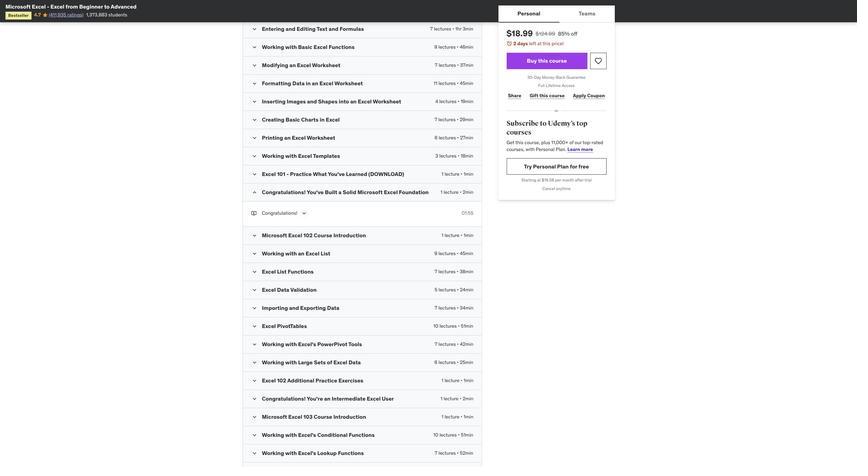 Task type: locate. For each thing, give the bounding box(es) containing it.
creating basic charts in excel
[[262, 116, 340, 123]]

6 small image from the top
[[251, 116, 258, 123]]

excel right into
[[358, 98, 372, 105]]

lectures for working with basic excel functions
[[439, 44, 456, 50]]

with up excel list functions
[[285, 250, 297, 257]]

1 lecture • 2min
[[441, 189, 474, 195], [441, 395, 474, 402]]

excel pivottables
[[262, 323, 307, 329]]

45min down the 37min
[[460, 80, 474, 86]]

2 51min from the top
[[461, 432, 474, 438]]

3 lectures • 18min
[[436, 153, 474, 159]]

excel's left the 'lookup'
[[298, 450, 316, 456]]

1 vertical spatial 10
[[434, 432, 439, 438]]

working for working with excel's conditional functions
[[262, 431, 284, 438]]

7 down 4
[[435, 116, 438, 123]]

formatting data in an excel worksheet
[[262, 80, 363, 87]]

4 small image from the top
[[251, 80, 258, 87]]

small image for creating basic charts in excel
[[251, 116, 258, 123]]

more
[[582, 146, 594, 152]]

this inside button
[[538, 57, 548, 64]]

2 working from the top
[[262, 152, 284, 159]]

microsoft excel - excel from beginner to advanced
[[5, 3, 137, 10]]

6 up '3'
[[435, 135, 438, 141]]

0 vertical spatial you've
[[328, 171, 345, 177]]

0 horizontal spatial practice
[[290, 171, 312, 177]]

0 vertical spatial to
[[104, 3, 110, 10]]

lecture for congratulations! you're an intermediate excel user
[[444, 395, 459, 402]]

small image for excel 102 additional practice exercises
[[251, 377, 258, 384]]

1 horizontal spatial of
[[570, 139, 574, 146]]

1 vertical spatial you've
[[307, 189, 324, 195]]

practice down working with excel templates
[[290, 171, 312, 177]]

this for get
[[516, 139, 524, 146]]

personal up $18.99
[[518, 10, 541, 17]]

lectures for working with excel templates
[[440, 153, 457, 159]]

to left udemy's
[[540, 119, 547, 128]]

small image
[[251, 26, 258, 33], [251, 44, 258, 51], [251, 62, 258, 69], [251, 80, 258, 87], [251, 98, 258, 105], [251, 116, 258, 123], [251, 153, 258, 160], [251, 232, 258, 239], [251, 287, 258, 293], [251, 323, 258, 330], [251, 359, 258, 366], [251, 377, 258, 384], [251, 395, 258, 402], [251, 432, 258, 439]]

data down excel list functions
[[277, 286, 290, 293]]

with up the working with excel's lookup functions
[[285, 431, 297, 438]]

or
[[555, 108, 559, 113]]

0 vertical spatial 2min
[[463, 189, 474, 195]]

51min up 42min
[[461, 323, 474, 329]]

excel's down 103
[[298, 431, 316, 438]]

3 small image from the top
[[251, 62, 258, 69]]

working with an excel list
[[262, 250, 330, 257]]

2 small image from the top
[[251, 171, 258, 178]]

2 2min from the top
[[463, 395, 474, 402]]

5 lectures • 24min
[[435, 287, 474, 293]]

tab list
[[499, 5, 615, 23]]

working for working with excel templates
[[262, 152, 284, 159]]

lectures down the 7 lectures • 1hr 3min
[[439, 44, 456, 50]]

1 vertical spatial 10 lectures • 51min
[[434, 432, 474, 438]]

01:55
[[462, 210, 474, 216]]

basic down editing
[[298, 43, 313, 50]]

functions down formulas
[[329, 43, 355, 50]]

you've left built
[[307, 189, 324, 195]]

excel's
[[298, 341, 316, 348], [298, 431, 316, 438], [298, 450, 316, 456]]

with down pivottables
[[285, 341, 297, 348]]

1 vertical spatial introduction
[[334, 413, 366, 420]]

24min
[[460, 287, 474, 293]]

10 small image from the top
[[251, 323, 258, 330]]

personal down plus
[[536, 146, 555, 152]]

an right into
[[351, 98, 357, 105]]

you've
[[328, 171, 345, 177], [307, 189, 324, 195]]

at left the $16.58
[[538, 178, 541, 183]]

102
[[304, 232, 313, 239], [277, 377, 286, 384]]

list down the microsoft excel 102 course introduction
[[321, 250, 330, 257]]

creating
[[262, 116, 285, 123]]

small image for working with basic excel functions
[[251, 44, 258, 51]]

• for excel 101 - practice what you've learned (download)
[[461, 171, 463, 177]]

7 up 11
[[435, 62, 438, 68]]

4 small image from the top
[[251, 250, 258, 257]]

excel left user
[[367, 395, 381, 402]]

small image for entering and editing text and formulas
[[251, 26, 258, 33]]

5 small image from the top
[[251, 268, 258, 275]]

with for working with large sets of excel data
[[285, 359, 297, 366]]

functions right the 'lookup'
[[338, 450, 364, 456]]

7 small image from the top
[[251, 153, 258, 160]]

functions for excel
[[329, 43, 355, 50]]

1 9 from the top
[[435, 44, 438, 50]]

templates
[[313, 152, 340, 159]]

1 10 lectures • 51min from the top
[[434, 323, 474, 329]]

-
[[47, 3, 49, 10], [287, 171, 289, 177]]

0 vertical spatial -
[[47, 3, 49, 10]]

$16.58
[[542, 178, 555, 183]]

• for printing an excel worksheet
[[457, 135, 459, 141]]

1 vertical spatial of
[[327, 359, 332, 366]]

xsmall image
[[251, 210, 257, 217]]

• for working with an excel list
[[457, 250, 459, 256]]

2 excel's from the top
[[298, 431, 316, 438]]

1 horizontal spatial to
[[540, 119, 547, 128]]

1 10 from the top
[[434, 323, 439, 329]]

excel down printing an excel worksheet
[[298, 152, 312, 159]]

10 down 7 lectures • 34min
[[434, 323, 439, 329]]

back
[[556, 75, 566, 80]]

excel's for lookup
[[298, 450, 316, 456]]

7 small image from the top
[[251, 341, 258, 348]]

11 small image from the top
[[251, 359, 258, 366]]

1 horizontal spatial -
[[287, 171, 289, 177]]

2 45min from the top
[[460, 250, 474, 256]]

data
[[293, 80, 305, 87], [277, 286, 290, 293], [327, 304, 340, 311], [349, 359, 361, 366]]

8 small image from the top
[[251, 232, 258, 239]]

working with basic excel functions
[[262, 43, 355, 50]]

0 horizontal spatial -
[[47, 3, 49, 10]]

1 vertical spatial -
[[287, 171, 289, 177]]

2 course from the top
[[314, 413, 332, 420]]

congratulations!
[[262, 189, 306, 195], [262, 210, 298, 216], [262, 395, 306, 402]]

2 vertical spatial personal
[[533, 163, 556, 170]]

with up modifying an excel worksheet
[[285, 43, 297, 50]]

102 left additional
[[277, 377, 286, 384]]

1 vertical spatial excel's
[[298, 431, 316, 438]]

small image for congratulations! you're an intermediate excel user
[[251, 395, 258, 402]]

lectures down 7 lectures • 42min
[[439, 359, 456, 365]]

lectures right 5
[[439, 287, 456, 293]]

0 horizontal spatial you've
[[307, 189, 324, 195]]

10 lectures • 51min up 7 lectures • 52min
[[434, 432, 474, 438]]

1 lecture • 1min for excel 101 - practice what you've learned (download)
[[442, 171, 474, 177]]

7 left 1hr
[[431, 26, 433, 32]]

1 1 lecture • 2min from the top
[[441, 189, 474, 195]]

teams button
[[560, 5, 615, 22]]

excel down the microsoft excel 102 course introduction
[[306, 250, 320, 257]]

an right modifying
[[290, 62, 296, 68]]

ratings)
[[67, 12, 84, 18]]

lectures down 9 lectures • 45min
[[439, 268, 456, 275]]

small image for excel 101 - practice what you've learned (download)
[[251, 171, 258, 178]]

lectures right 11
[[439, 80, 456, 86]]

small image for working with excel's lookup functions
[[251, 450, 258, 457]]

0 vertical spatial course
[[550, 57, 567, 64]]

day
[[535, 75, 542, 80]]

1 lecture • 1min for excel 102 additional practice exercises
[[442, 377, 474, 383]]

congratulations! left the show lecture description image
[[262, 210, 298, 216]]

try personal plan for free link
[[507, 158, 607, 175]]

with for working with excel's lookup functions
[[285, 450, 297, 456]]

congratulations! down additional
[[262, 395, 306, 402]]

2 10 from the top
[[434, 432, 439, 438]]

0 vertical spatial 9
[[435, 44, 438, 50]]

2 introduction from the top
[[334, 413, 366, 420]]

lectures for creating basic charts in excel
[[439, 116, 456, 123]]

• for microsoft excel 102 course introduction
[[461, 232, 463, 238]]

0 vertical spatial practice
[[290, 171, 312, 177]]

with inside "get this course, plus 11,000+ of our top-rated courses, with personal plan."
[[526, 146, 535, 152]]

microsoft left 103
[[262, 413, 287, 420]]

30-
[[528, 75, 535, 80]]

lectures
[[434, 26, 452, 32], [439, 44, 456, 50], [439, 62, 456, 68], [439, 80, 456, 86], [440, 98, 457, 104], [439, 116, 456, 123], [439, 135, 456, 141], [440, 153, 457, 159], [439, 250, 456, 256], [439, 268, 456, 275], [439, 287, 456, 293], [439, 305, 456, 311], [440, 323, 457, 329], [439, 341, 456, 347], [439, 359, 456, 365], [440, 432, 457, 438], [439, 450, 456, 456]]

you've right what
[[328, 171, 345, 177]]

10 lectures • 51min down 7 lectures • 34min
[[434, 323, 474, 329]]

1 vertical spatial course
[[314, 413, 332, 420]]

1 45min from the top
[[460, 80, 474, 86]]

guarantee
[[567, 75, 586, 80]]

13 small image from the top
[[251, 395, 258, 402]]

45min for formatting data in an excel worksheet
[[460, 80, 474, 86]]

9 for list
[[435, 250, 438, 256]]

basic left charts
[[286, 116, 300, 123]]

starting at $16.58 per month after trial cancel anytime
[[522, 178, 592, 191]]

1min for excel 101 - practice what you've learned (download)
[[464, 171, 474, 177]]

9 up 7 lectures • 38min
[[435, 250, 438, 256]]

0 vertical spatial course
[[314, 232, 332, 239]]

8 small image from the top
[[251, 414, 258, 420]]

list up excel data validation
[[277, 268, 287, 275]]

this inside "get this course, plus 11,000+ of our top-rated courses, with personal plan."
[[516, 139, 524, 146]]

7 up 6 lectures • 25min
[[435, 341, 438, 347]]

free
[[579, 163, 589, 170]]

0 vertical spatial 10 lectures • 51min
[[434, 323, 474, 329]]

this right buy
[[538, 57, 548, 64]]

- for excel
[[47, 3, 49, 10]]

4 lectures • 19min
[[436, 98, 474, 104]]

1 vertical spatial 45min
[[460, 250, 474, 256]]

0 vertical spatial introduction
[[334, 232, 366, 239]]

0 vertical spatial list
[[321, 250, 330, 257]]

small image for working with excel templates
[[251, 153, 258, 160]]

4 1min from the top
[[464, 414, 474, 420]]

1 horizontal spatial 102
[[304, 232, 313, 239]]

0 horizontal spatial 102
[[277, 377, 286, 384]]

3 excel's from the top
[[298, 450, 316, 456]]

our
[[575, 139, 582, 146]]

1 2min from the top
[[463, 189, 474, 195]]

2 1min from the top
[[464, 232, 474, 238]]

1 lecture • 2min for congratulations! you've built a solid microsoft excel foundation
[[441, 189, 474, 195]]

wishlist image
[[595, 57, 603, 65]]

1 introduction from the top
[[334, 232, 366, 239]]

this up courses,
[[516, 139, 524, 146]]

1 vertical spatial 6
[[435, 359, 438, 365]]

7 down 5
[[435, 305, 438, 311]]

with for working with basic excel functions
[[285, 43, 297, 50]]

an right printing
[[284, 134, 291, 141]]

lectures for entering and editing text and formulas
[[434, 26, 452, 32]]

1 lecture • 2min for congratulations! you're an intermediate excel user
[[441, 395, 474, 402]]

working with large sets of excel data
[[262, 359, 361, 366]]

conditional
[[318, 431, 348, 438]]

1 congratulations! from the top
[[262, 189, 306, 195]]

advanced
[[111, 3, 137, 10]]

an right the you're
[[324, 395, 331, 402]]

1 lecture • 1min for microsoft excel 102 course introduction
[[442, 232, 474, 238]]

practice up congratulations! you're an intermediate excel user
[[316, 377, 338, 384]]

worksheet
[[312, 62, 341, 68], [335, 80, 363, 87], [373, 98, 401, 105], [307, 134, 335, 141]]

0 vertical spatial 45min
[[460, 80, 474, 86]]

9 small image from the top
[[251, 287, 258, 293]]

•
[[453, 26, 455, 32], [457, 44, 459, 50], [457, 62, 459, 68], [457, 80, 459, 86], [458, 98, 460, 104], [457, 116, 459, 123], [457, 135, 459, 141], [458, 153, 460, 159], [461, 171, 463, 177], [460, 189, 462, 195], [461, 232, 463, 238], [457, 250, 459, 256], [457, 268, 459, 275], [457, 287, 459, 293], [457, 305, 459, 311], [458, 323, 460, 329], [457, 341, 459, 347], [457, 359, 459, 365], [461, 377, 463, 383], [460, 395, 462, 402], [461, 414, 463, 420], [458, 432, 460, 438], [457, 450, 459, 456]]

1 for microsoft excel 103 course introduction
[[442, 414, 444, 420]]

1 vertical spatial congratulations!
[[262, 210, 298, 216]]

7 for importing and exporting data
[[435, 305, 438, 311]]

2 1 lecture • 2min from the top
[[441, 395, 474, 402]]

4 1 lecture • 1min from the top
[[442, 414, 474, 420]]

learn
[[568, 146, 581, 152]]

working for working with excel's lookup functions
[[262, 450, 284, 456]]

plus
[[542, 139, 551, 146]]

2min for congratulations! you're an intermediate excel user
[[463, 395, 474, 402]]

5 working from the top
[[262, 359, 284, 366]]

42min
[[460, 341, 474, 347]]

• for congratulations! you're an intermediate excel user
[[460, 395, 462, 402]]

course for buy this course
[[550, 57, 567, 64]]

and
[[286, 25, 296, 32], [329, 25, 339, 32], [307, 98, 317, 105], [289, 304, 299, 311]]

3 1 lecture • 1min from the top
[[442, 377, 474, 383]]

buy this course
[[527, 57, 567, 64]]

at right left
[[538, 40, 542, 47]]

1 vertical spatial 1 lecture • 2min
[[441, 395, 474, 402]]

images
[[287, 98, 306, 105]]

1 vertical spatial basic
[[286, 116, 300, 123]]

lectures up 6 lectures • 27min
[[439, 116, 456, 123]]

4
[[436, 98, 438, 104]]

charts
[[301, 116, 319, 123]]

• for formatting data in an excel worksheet
[[457, 80, 459, 86]]

1 vertical spatial practice
[[316, 377, 338, 384]]

1 51min from the top
[[461, 323, 474, 329]]

1 vertical spatial 9
[[435, 250, 438, 256]]

10 lectures • 51min for working with excel's conditional functions
[[434, 432, 474, 438]]

lectures for excel list functions
[[439, 268, 456, 275]]

excel down inserting images and shapes into an excel worksheet
[[326, 116, 340, 123]]

0 vertical spatial basic
[[298, 43, 313, 50]]

1 vertical spatial to
[[540, 119, 547, 128]]

- right 101 in the top left of the page
[[287, 171, 289, 177]]

small image for microsoft excel 102 course introduction
[[251, 232, 258, 239]]

1 1min from the top
[[464, 171, 474, 177]]

51min
[[461, 323, 474, 329], [461, 432, 474, 438]]

you're
[[307, 395, 323, 402]]

2 vertical spatial excel's
[[298, 450, 316, 456]]

in right charts
[[320, 116, 325, 123]]

at
[[538, 40, 542, 47], [538, 178, 541, 183]]

working for working with basic excel functions
[[262, 43, 284, 50]]

7 left 52min
[[435, 450, 438, 456]]

1 vertical spatial personal
[[536, 146, 555, 152]]

• for inserting images and shapes into an excel worksheet
[[458, 98, 460, 104]]

0 vertical spatial 1 lecture • 2min
[[441, 189, 474, 195]]

1 vertical spatial list
[[277, 268, 287, 275]]

• for excel pivottables
[[458, 323, 460, 329]]

10
[[434, 323, 439, 329], [434, 432, 439, 438]]

microsoft up bestseller
[[5, 3, 31, 10]]

course inside button
[[550, 57, 567, 64]]

10 up 7 lectures • 52min
[[434, 432, 439, 438]]

0 vertical spatial of
[[570, 139, 574, 146]]

2 1 lecture • 1min from the top
[[442, 232, 474, 238]]

small image for excel data validation
[[251, 287, 258, 293]]

0 horizontal spatial of
[[327, 359, 332, 366]]

with down working with excel's conditional functions
[[285, 450, 297, 456]]

foundation
[[399, 189, 429, 195]]

1 vertical spatial in
[[320, 116, 325, 123]]

working for working with large sets of excel data
[[262, 359, 284, 366]]

1 horizontal spatial list
[[321, 250, 330, 257]]

2 course from the top
[[550, 92, 565, 99]]

working for working with an excel list
[[262, 250, 284, 257]]

course down lifetime
[[550, 92, 565, 99]]

1 vertical spatial 51min
[[461, 432, 474, 438]]

2 9 from the top
[[435, 250, 438, 256]]

1
[[442, 171, 444, 177], [441, 189, 443, 195], [442, 232, 444, 238], [442, 377, 444, 383], [441, 395, 443, 402], [442, 414, 444, 420]]

exporting
[[300, 304, 326, 311]]

1 vertical spatial course
[[550, 92, 565, 99]]

1 lecture • 1min for microsoft excel 103 course introduction
[[442, 414, 474, 420]]

2 10 lectures • 51min from the top
[[434, 432, 474, 438]]

formulas
[[340, 25, 364, 32]]

buy this course button
[[507, 53, 588, 69]]

51min up 52min
[[461, 432, 474, 438]]

working with excel's lookup functions
[[262, 450, 364, 456]]

small image for microsoft excel 103 course introduction
[[251, 414, 258, 420]]

course for 102
[[314, 232, 332, 239]]

3 congratulations! from the top
[[262, 395, 306, 402]]

lectures for printing an excel worksheet
[[439, 135, 456, 141]]

of right sets
[[327, 359, 332, 366]]

1 for microsoft excel 102 course introduction
[[442, 232, 444, 238]]

lectures up 6 lectures • 25min
[[439, 341, 456, 347]]

lectures up 7 lectures • 52min
[[440, 432, 457, 438]]

lectures for inserting images and shapes into an excel worksheet
[[440, 98, 457, 104]]

show lecture description image
[[301, 210, 308, 217]]

lectures left 52min
[[439, 450, 456, 456]]

with left large
[[285, 359, 297, 366]]

gift this course link
[[529, 89, 567, 102]]

0 vertical spatial 102
[[304, 232, 313, 239]]

1 vertical spatial at
[[538, 178, 541, 183]]

4 working from the top
[[262, 341, 284, 348]]

1 vertical spatial 2min
[[463, 395, 474, 402]]

1 horizontal spatial practice
[[316, 377, 338, 384]]

9 down the 7 lectures • 1hr 3min
[[435, 44, 438, 50]]

and right images
[[307, 98, 317, 105]]

money-
[[543, 75, 556, 80]]

0 vertical spatial personal
[[518, 10, 541, 17]]

in down modifying an excel worksheet
[[306, 80, 311, 87]]

lectures left 1hr
[[434, 26, 452, 32]]

0 vertical spatial 51min
[[461, 323, 474, 329]]

lectures right 4
[[440, 98, 457, 104]]

excel down "creating basic charts in excel"
[[292, 134, 306, 141]]

functions right conditional
[[349, 431, 375, 438]]

lectures for modifying an excel worksheet
[[439, 62, 456, 68]]

microsoft
[[5, 3, 31, 10], [358, 189, 383, 195], [262, 232, 287, 239], [262, 413, 287, 420]]

tab list containing personal
[[499, 5, 615, 23]]

1 1 lecture • 1min from the top
[[442, 171, 474, 177]]

1 lecture • 1min
[[442, 171, 474, 177], [442, 232, 474, 238], [442, 377, 474, 383], [442, 414, 474, 420]]

• for importing and exporting data
[[457, 305, 459, 311]]

functions for conditional
[[349, 431, 375, 438]]

lectures up 11 lectures • 45min
[[439, 62, 456, 68]]

1 small image from the top
[[251, 26, 258, 33]]

lectures down 5 lectures • 24min
[[439, 305, 456, 311]]

1 vertical spatial 102
[[277, 377, 286, 384]]

5 small image from the top
[[251, 98, 258, 105]]

lectures down 7 lectures • 34min
[[440, 323, 457, 329]]

0 horizontal spatial in
[[306, 80, 311, 87]]

full
[[539, 83, 545, 88]]

top-
[[583, 139, 592, 146]]

lectures for excel pivottables
[[440, 323, 457, 329]]

102 up working with an excel list
[[304, 232, 313, 239]]

excel left 103
[[289, 413, 302, 420]]

0 vertical spatial 6
[[435, 135, 438, 141]]

1 course from the top
[[314, 232, 332, 239]]

lifetime
[[546, 83, 561, 88]]

14 small image from the top
[[251, 432, 258, 439]]

9 small image from the top
[[251, 450, 258, 457]]

apply coupon button
[[572, 89, 607, 102]]

0 vertical spatial excel's
[[298, 341, 316, 348]]

courses,
[[507, 146, 525, 152]]

this for buy
[[538, 57, 548, 64]]

(411,935
[[49, 12, 66, 18]]

• for congratulations! you've built a solid microsoft excel foundation
[[460, 189, 462, 195]]

1min for microsoft excel 103 course introduction
[[464, 414, 474, 420]]

0 vertical spatial congratulations!
[[262, 189, 306, 195]]

12 small image from the top
[[251, 377, 258, 384]]

lecture
[[445, 171, 460, 177], [444, 189, 459, 195], [445, 232, 460, 238], [445, 377, 460, 383], [444, 395, 459, 402], [445, 414, 460, 420]]

printing an excel worksheet
[[262, 134, 335, 141]]

small image for working with excel's powerpivot tools
[[251, 341, 258, 348]]

3 1min from the top
[[464, 377, 474, 383]]

solid
[[343, 189, 357, 195]]

1 excel's from the top
[[298, 341, 316, 348]]

7 for excel list functions
[[435, 268, 438, 275]]

6
[[435, 135, 438, 141], [435, 359, 438, 365]]

3 working from the top
[[262, 250, 284, 257]]

2 vertical spatial congratulations!
[[262, 395, 306, 402]]

1 working from the top
[[262, 43, 284, 50]]

2 congratulations! from the top
[[262, 210, 298, 216]]

built
[[325, 189, 338, 195]]

course up working with an excel list
[[314, 232, 332, 239]]

with for working with excel's powerpivot tools
[[285, 341, 297, 348]]

importing and exporting data
[[262, 304, 340, 311]]

1 course from the top
[[550, 57, 567, 64]]

0 vertical spatial 10
[[434, 323, 439, 329]]

2 small image from the top
[[251, 44, 258, 51]]

functions
[[329, 43, 355, 50], [288, 268, 314, 275], [349, 431, 375, 438], [338, 450, 364, 456]]

1min for excel 102 additional practice exercises
[[464, 377, 474, 383]]

6 working from the top
[[262, 431, 284, 438]]

microsoft for microsoft excel 102 course introduction
[[262, 232, 287, 239]]

personal
[[518, 10, 541, 17], [536, 146, 555, 152], [533, 163, 556, 170]]

small image for excel list functions
[[251, 268, 258, 275]]

7 working from the top
[[262, 450, 284, 456]]

with down the course,
[[526, 146, 535, 152]]

46min
[[460, 44, 474, 50]]

practice
[[290, 171, 312, 177], [316, 377, 338, 384]]

and up pivottables
[[289, 304, 299, 311]]

subscribe
[[507, 119, 539, 128]]

7 for creating basic charts in excel
[[435, 116, 438, 123]]

1 small image from the top
[[251, 135, 258, 141]]

microsoft up working with an excel list
[[262, 232, 287, 239]]

11
[[434, 80, 438, 86]]

6 small image from the top
[[251, 305, 258, 312]]

congratulations! down 101 in the top left of the page
[[262, 189, 306, 195]]

this right gift
[[540, 92, 548, 99]]

course right 103
[[314, 413, 332, 420]]

user
[[382, 395, 394, 402]]

29min
[[460, 116, 474, 123]]

to up '1,373,883 students'
[[104, 3, 110, 10]]

lectures up 7 lectures • 38min
[[439, 250, 456, 256]]

3 small image from the top
[[251, 189, 258, 196]]

with down printing an excel worksheet
[[285, 152, 297, 159]]

small image
[[251, 135, 258, 141], [251, 171, 258, 178], [251, 189, 258, 196], [251, 250, 258, 257], [251, 268, 258, 275], [251, 305, 258, 312], [251, 341, 258, 348], [251, 414, 258, 420], [251, 450, 258, 457]]

small image for congratulations! you've built a solid microsoft excel foundation
[[251, 189, 258, 196]]



Task type: vqa. For each thing, say whether or not it's contained in the screenshot.
Other Business Link
no



Task type: describe. For each thing, give the bounding box(es) containing it.
sets
[[314, 359, 326, 366]]

to inside subscribe to udemy's top courses
[[540, 119, 547, 128]]

excel up 4.7
[[32, 3, 46, 10]]

try personal plan for free
[[524, 163, 589, 170]]

microsoft right solid at the left of the page
[[358, 189, 383, 195]]

per
[[556, 178, 562, 183]]

1hr
[[456, 26, 462, 32]]

tools
[[349, 341, 362, 348]]

powerpivot
[[318, 341, 348, 348]]

apply coupon
[[573, 92, 605, 99]]

excel left additional
[[262, 377, 276, 384]]

get
[[507, 139, 515, 146]]

coupon
[[588, 92, 605, 99]]

entering and editing text and formulas
[[262, 25, 364, 32]]

microsoft excel 103 course introduction
[[262, 413, 366, 420]]

• for working with excel's powerpivot tools
[[457, 341, 459, 347]]

congratulations! you've built a solid microsoft excel foundation
[[262, 189, 429, 195]]

1 for congratulations! you've built a solid microsoft excel foundation
[[441, 189, 443, 195]]

lectures for importing and exporting data
[[439, 305, 456, 311]]

working with excel's powerpivot tools
[[262, 341, 362, 348]]

3
[[436, 153, 438, 159]]

- for practice
[[287, 171, 289, 177]]

9 for functions
[[435, 44, 438, 50]]

1 for excel 101 - practice what you've learned (download)
[[442, 171, 444, 177]]

try
[[524, 163, 532, 170]]

learn more
[[568, 146, 594, 152]]

$124.99
[[536, 30, 556, 37]]

shapes
[[318, 98, 338, 105]]

excel down (download)
[[384, 189, 398, 195]]

trial
[[585, 178, 592, 183]]

excel 101 - practice what you've learned (download)
[[262, 171, 404, 177]]

7 lectures • 37min
[[435, 62, 474, 68]]

rated
[[592, 139, 604, 146]]

lectures for working with large sets of excel data
[[439, 359, 456, 365]]

price!
[[552, 40, 564, 47]]

with for working with excel templates
[[285, 152, 297, 159]]

18min
[[461, 153, 474, 159]]

gift
[[530, 92, 539, 99]]

excel up working with an excel list
[[289, 232, 302, 239]]

lectures for working with excel's powerpivot tools
[[439, 341, 456, 347]]

51min for working with excel's conditional functions
[[461, 432, 474, 438]]

small image for modifying an excel worksheet
[[251, 62, 258, 69]]

0 vertical spatial in
[[306, 80, 311, 87]]

excel up the (411,935
[[50, 3, 64, 10]]

plan
[[558, 163, 569, 170]]

lectures for working with excel's lookup functions
[[439, 450, 456, 456]]

get this course, plus 11,000+ of our top-rated courses, with personal plan.
[[507, 139, 604, 152]]

lookup
[[318, 450, 337, 456]]

101
[[277, 171, 286, 177]]

course for 103
[[314, 413, 332, 420]]

beginner
[[79, 3, 103, 10]]

personal button
[[499, 5, 560, 22]]

course for gift this course
[[550, 92, 565, 99]]

37min
[[460, 62, 474, 68]]

lectures for working with an excel list
[[439, 250, 456, 256]]

• for excel data validation
[[457, 287, 459, 293]]

excel down powerpivot
[[334, 359, 348, 366]]

small image for importing and exporting data
[[251, 305, 258, 312]]

• for creating basic charts in excel
[[457, 116, 459, 123]]

lectures for excel data validation
[[439, 287, 456, 293]]

• for working with excel's lookup functions
[[457, 450, 459, 456]]

0 horizontal spatial to
[[104, 3, 110, 10]]

practice for exercises
[[316, 377, 338, 384]]

6 for printing an excel worksheet
[[435, 135, 438, 141]]

share button
[[507, 89, 523, 102]]

1 horizontal spatial in
[[320, 116, 325, 123]]

30-day money-back guarantee full lifetime access
[[528, 75, 586, 88]]

10 lectures • 51min for excel pivottables
[[434, 323, 474, 329]]

entering
[[262, 25, 285, 32]]

excel down text
[[314, 43, 328, 50]]

small image for inserting images and shapes into an excel worksheet
[[251, 98, 258, 105]]

• for working with basic excel functions
[[457, 44, 459, 50]]

validation
[[291, 286, 317, 293]]

excel's for conditional
[[298, 431, 316, 438]]

lecture for microsoft excel 103 course introduction
[[445, 414, 460, 420]]

personal inside button
[[518, 10, 541, 17]]

2 days left at this price!
[[514, 40, 564, 47]]

excel left 101 in the top left of the page
[[262, 171, 276, 177]]

this for gift
[[540, 92, 548, 99]]

access
[[562, 83, 575, 88]]

teams
[[579, 10, 596, 17]]

importing
[[262, 304, 288, 311]]

intermediate
[[332, 395, 366, 402]]

excel down importing
[[262, 323, 276, 329]]

courses
[[507, 128, 532, 136]]

congratulations! you're an intermediate excel user
[[262, 395, 394, 402]]

excel list functions
[[262, 268, 314, 275]]

• for excel list functions
[[457, 268, 459, 275]]

6 lectures • 27min
[[435, 135, 474, 141]]

excel up shapes
[[320, 80, 334, 87]]

alarm image
[[507, 41, 512, 46]]

functions for lookup
[[338, 450, 364, 456]]

7 lectures • 1hr 3min
[[431, 26, 474, 32]]

off
[[571, 30, 578, 37]]

with for working with excel's conditional functions
[[285, 431, 297, 438]]

10 for working with excel's conditional functions
[[434, 432, 439, 438]]

modifying an excel worksheet
[[262, 62, 341, 68]]

2min for congratulations! you've built a solid microsoft excel foundation
[[463, 189, 474, 195]]

introduction for microsoft excel 103 course introduction
[[334, 413, 366, 420]]

exercises
[[339, 377, 364, 384]]

pivottables
[[277, 323, 307, 329]]

0 vertical spatial at
[[538, 40, 542, 47]]

5
[[435, 287, 438, 293]]

• for working with large sets of excel data
[[457, 359, 459, 365]]

subscribe to udemy's top courses
[[507, 119, 588, 136]]

data down the tools on the left bottom of the page
[[349, 359, 361, 366]]

excel 102 additional practice exercises
[[262, 377, 364, 384]]

$18.99
[[507, 28, 533, 39]]

excel up importing
[[262, 286, 276, 293]]

additional
[[287, 377, 315, 384]]

an up shapes
[[312, 80, 318, 87]]

lecture for excel 102 additional practice exercises
[[445, 377, 460, 383]]

1 horizontal spatial you've
[[328, 171, 345, 177]]

0 horizontal spatial list
[[277, 268, 287, 275]]

functions up validation
[[288, 268, 314, 275]]

top
[[577, 119, 588, 128]]

introduction for microsoft excel 102 course introduction
[[334, 232, 366, 239]]

$18.99 $124.99 85% off
[[507, 28, 578, 39]]

formatting
[[262, 80, 291, 87]]

bestseller
[[8, 13, 29, 18]]

7 for working with excel's powerpivot tools
[[435, 341, 438, 347]]

this down $124.99
[[543, 40, 551, 47]]

from
[[66, 3, 78, 10]]

1 for congratulations! you're an intermediate excel user
[[441, 395, 443, 402]]

share
[[508, 92, 522, 99]]

7 lectures • 29min
[[435, 116, 474, 123]]

a
[[339, 189, 342, 195]]

small image for working with excel's conditional functions
[[251, 432, 258, 439]]

buy
[[527, 57, 537, 64]]

• for microsoft excel 103 course introduction
[[461, 414, 463, 420]]

7 lectures • 38min
[[435, 268, 474, 275]]

• for working with excel templates
[[458, 153, 460, 159]]

52min
[[460, 450, 474, 456]]

an down the microsoft excel 102 course introduction
[[298, 250, 305, 257]]

data right exporting
[[327, 304, 340, 311]]

34min
[[460, 305, 474, 311]]

starting
[[522, 178, 537, 183]]

7 for modifying an excel worksheet
[[435, 62, 438, 68]]

month
[[563, 178, 575, 183]]

1 for excel 102 additional practice exercises
[[442, 377, 444, 383]]

excel down working with basic excel functions on the left of the page
[[297, 62, 311, 68]]

7 for working with excel's lookup functions
[[435, 450, 438, 456]]

at inside 'starting at $16.58 per month after trial cancel anytime'
[[538, 178, 541, 183]]

excel up excel data validation
[[262, 268, 276, 275]]

excel data validation
[[262, 286, 317, 293]]

• for working with excel's conditional functions
[[458, 432, 460, 438]]

learned
[[346, 171, 367, 177]]

7 for entering and editing text and formulas
[[431, 26, 433, 32]]

• for entering and editing text and formulas
[[453, 26, 455, 32]]

personal inside "get this course, plus 11,000+ of our top-rated courses, with personal plan."
[[536, 146, 555, 152]]

lecture for microsoft excel 102 course introduction
[[445, 232, 460, 238]]

small image for working with large sets of excel data
[[251, 359, 258, 366]]

9 lectures • 45min
[[435, 250, 474, 256]]

of inside "get this course, plus 11,000+ of our top-rated courses, with personal plan."
[[570, 139, 574, 146]]

1,373,883
[[86, 12, 107, 18]]

congratulations! for congratulations!
[[262, 210, 298, 216]]

practice for what
[[290, 171, 312, 177]]

• for excel 102 additional practice exercises
[[461, 377, 463, 383]]

7 lectures • 42min
[[435, 341, 474, 347]]

6 lectures • 25min
[[435, 359, 474, 365]]

congratulations! for congratulations! you've built a solid microsoft excel foundation
[[262, 189, 306, 195]]

1min for microsoft excel 102 course introduction
[[464, 232, 474, 238]]

9 lectures • 46min
[[435, 44, 474, 50]]

gift this course
[[530, 92, 565, 99]]

microsoft for microsoft excel 103 course introduction
[[262, 413, 287, 420]]

lecture for excel 101 - practice what you've learned (download)
[[445, 171, 460, 177]]

and right text
[[329, 25, 339, 32]]

congratulations! for congratulations! you're an intermediate excel user
[[262, 395, 306, 402]]

small image for excel pivottables
[[251, 323, 258, 330]]

anytime
[[556, 186, 571, 191]]

microsoft for microsoft excel - excel from beginner to advanced
[[5, 3, 31, 10]]

working for working with excel's powerpivot tools
[[262, 341, 284, 348]]

modifying
[[262, 62, 288, 68]]

course,
[[525, 139, 540, 146]]

cancel
[[543, 186, 555, 191]]

small image for printing an excel worksheet
[[251, 135, 258, 141]]

and left editing
[[286, 25, 296, 32]]

25min
[[460, 359, 474, 365]]

7 lectures • 52min
[[435, 450, 474, 456]]

data up images
[[293, 80, 305, 87]]



